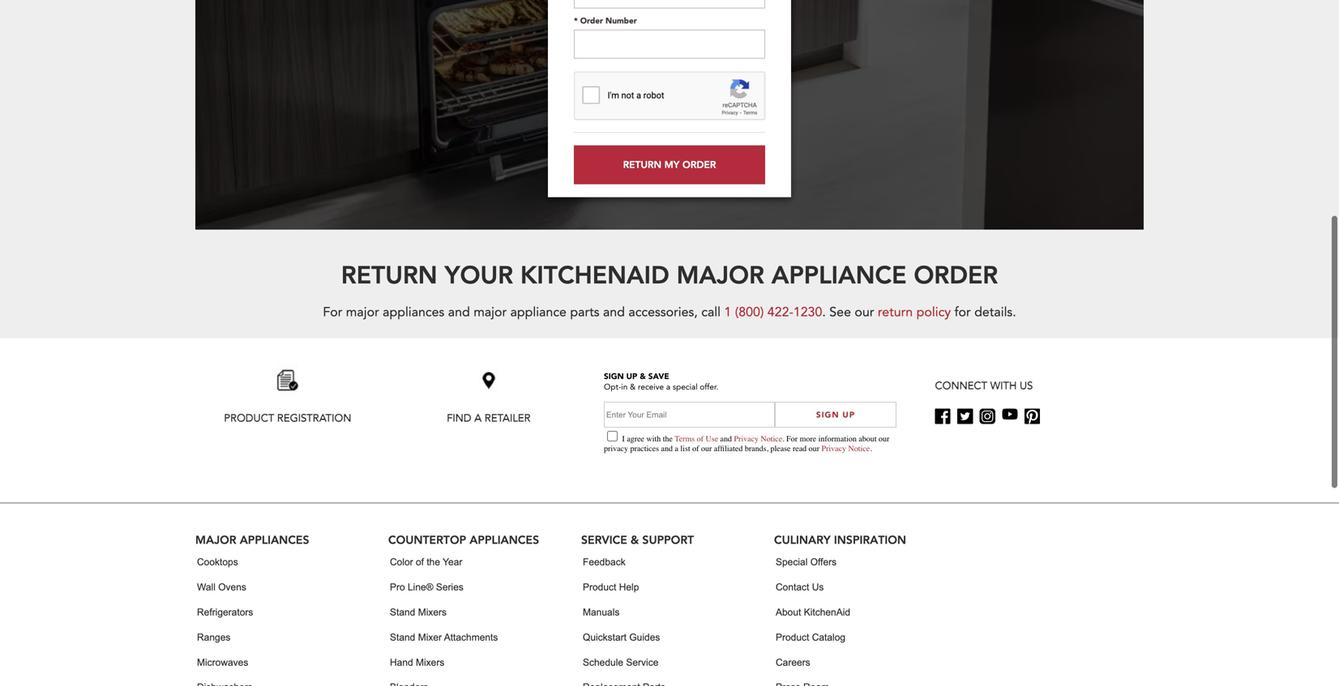 Task type: vqa. For each thing, say whether or not it's contained in the screenshot.
"Hand"
yes



Task type: describe. For each thing, give the bounding box(es) containing it.
help
[[619, 582, 639, 593]]

parts
[[570, 304, 599, 321]]

accessories,
[[629, 304, 698, 321]]

countertop appliances
[[388, 533, 539, 548]]

wall ovens link
[[197, 575, 246, 600]]

ovens
[[218, 582, 246, 593]]

your
[[445, 259, 513, 290]]

line®
[[408, 582, 433, 593]]

return my order button
[[574, 146, 765, 184]]

ranges link
[[197, 625, 231, 650]]

cooktops link
[[197, 550, 238, 575]]

product registration link
[[187, 364, 388, 426]]

1 horizontal spatial major
[[677, 259, 764, 290]]

visit our youtube channel image
[[1002, 409, 1018, 420]]

product for product catalog
[[776, 632, 809, 643]]

service
[[626, 657, 659, 668]]

feedback
[[583, 557, 626, 568]]

see
[[830, 304, 851, 321]]

microwaves
[[197, 657, 248, 668]]

order inside return my order button
[[682, 158, 716, 171]]

* order number
[[574, 15, 637, 26]]

1
[[724, 304, 731, 321]]

2 and from the left
[[603, 304, 625, 321]]

return for return your kitchenaid major appliance order
[[341, 259, 437, 290]]

for
[[955, 304, 971, 321]]

appliances for countertop appliances
[[470, 533, 539, 548]]

ranges
[[197, 632, 231, 643]]

mixers for hand mixers
[[416, 657, 445, 668]]

(800)
[[735, 304, 764, 321]]

1 vertical spatial order
[[914, 259, 998, 290]]

manuals link
[[583, 600, 620, 625]]

for major appliances and major appliance parts and accessories, call 1 (800) 422-1230 . see our return policy for details.
[[323, 304, 1016, 321]]

special offers link
[[776, 550, 837, 575]]

visit us on pinterest image
[[1025, 409, 1040, 425]]

1 and from the left
[[448, 304, 470, 321]]

service & support
[[581, 533, 694, 548]]

color
[[390, 557, 413, 568]]

follow us on facebook image
[[935, 409, 951, 425]]

product registration
[[224, 411, 351, 426]]

culinary
[[774, 533, 831, 548]]

catalog
[[812, 632, 846, 643]]

return policy link
[[878, 304, 951, 321]]

find a retailer
[[447, 411, 531, 426]]

careers
[[776, 657, 810, 668]]

service
[[581, 533, 627, 548]]

422-
[[767, 304, 793, 321]]

stand mixers link
[[390, 600, 447, 625]]

refrigerators
[[197, 607, 253, 618]]

refrigerators link
[[197, 600, 253, 625]]

year
[[443, 557, 462, 568]]

offers
[[810, 557, 837, 568]]

guides
[[629, 632, 660, 643]]

details.
[[974, 304, 1016, 321]]

2 major from the left
[[474, 304, 507, 321]]

color of the year link
[[390, 550, 462, 575]]

1 (800) 422-1230 link
[[724, 304, 822, 321]]

mixer
[[418, 632, 442, 643]]

policy
[[917, 304, 951, 321]]

product catalog link
[[776, 625, 846, 650]]

hand mixers
[[390, 657, 445, 668]]

the
[[427, 557, 440, 568]]

call
[[701, 304, 721, 321]]

mixers for stand mixers
[[418, 607, 447, 618]]

about kitchenaid link
[[776, 600, 850, 625]]

kitchenaid
[[520, 259, 669, 290]]

major inside "footer menu" element
[[195, 533, 236, 548]]

follow us on twitter image
[[957, 409, 973, 425]]

quickstart guides link
[[583, 625, 660, 650]]

hand mixers link
[[390, 650, 445, 675]]

product help link
[[583, 575, 639, 600]]

number
[[606, 15, 637, 26]]



Task type: locate. For each thing, give the bounding box(es) containing it.
support
[[642, 533, 694, 548]]

return your kitchenaid major appliance order
[[341, 259, 998, 290]]

product up manuals on the left bottom of page
[[583, 582, 616, 593]]

1 vertical spatial return
[[341, 259, 437, 290]]

microwaves link
[[197, 650, 248, 675]]

for
[[323, 304, 342, 321]]

&
[[631, 533, 639, 548]]

0 horizontal spatial appliances
[[240, 533, 309, 548]]

careers link
[[776, 650, 810, 675]]

product up careers
[[776, 632, 809, 643]]

major down the your
[[474, 304, 507, 321]]

0 horizontal spatial return
[[341, 259, 437, 290]]

appliances right countertop
[[470, 533, 539, 548]]

about
[[776, 607, 801, 618]]

product for product registration
[[224, 411, 274, 426]]

registration
[[277, 411, 351, 426]]

and
[[448, 304, 470, 321], [603, 304, 625, 321]]

return up the appliances
[[341, 259, 437, 290]]

attachments
[[444, 632, 498, 643]]

us right contact
[[812, 582, 824, 593]]

None text field
[[574, 29, 765, 59]]

return inside button
[[623, 158, 662, 171]]

0 vertical spatial return
[[623, 158, 662, 171]]

0 vertical spatial product
[[224, 411, 274, 426]]

my
[[664, 158, 680, 171]]

quickstart
[[583, 632, 627, 643]]

1 vertical spatial product
[[583, 582, 616, 593]]

1 horizontal spatial major
[[474, 304, 507, 321]]

us right the with at the bottom right of page
[[1020, 379, 1033, 394]]

stand mixers
[[390, 607, 447, 618]]

manuals
[[583, 607, 620, 618]]

stand
[[390, 607, 415, 618], [390, 632, 415, 643]]

product help
[[583, 582, 639, 593]]

return for return my order
[[623, 158, 662, 171]]

major
[[677, 259, 764, 290], [195, 533, 236, 548]]

countertop
[[388, 533, 466, 548]]

2 appliances from the left
[[470, 533, 539, 548]]

appliances
[[383, 304, 445, 321]]

footer menu element
[[187, 530, 1152, 687]]

stand for stand mixers
[[390, 607, 415, 618]]

with
[[990, 379, 1017, 394]]

our
[[855, 304, 874, 321]]

stand mixer attachments
[[390, 632, 498, 643]]

major appliances
[[195, 533, 309, 548]]

1 horizontal spatial order
[[914, 259, 998, 290]]

wall
[[197, 582, 216, 593]]

0 horizontal spatial major
[[346, 304, 379, 321]]

.
[[822, 304, 826, 321]]

pro line® series
[[390, 582, 464, 593]]

None text field
[[574, 0, 765, 8]]

special
[[776, 557, 808, 568]]

schedule
[[583, 657, 623, 668]]

contact us
[[776, 582, 824, 593]]

1 horizontal spatial appliances
[[470, 533, 539, 548]]

pro line® series link
[[390, 575, 464, 600]]

0 vertical spatial order
[[682, 158, 716, 171]]

contact us link
[[776, 575, 824, 600]]

product for product help
[[583, 582, 616, 593]]

major up cooktops
[[195, 533, 236, 548]]

1 vertical spatial us
[[812, 582, 824, 593]]

find a retailer image
[[472, 364, 505, 413]]

1 appliances from the left
[[240, 533, 309, 548]]

major right for
[[346, 304, 379, 321]]

mixers up 'mixer'
[[418, 607, 447, 618]]

kitchenaid
[[804, 607, 850, 618]]

contact
[[776, 582, 809, 593]]

stand down pro on the bottom left
[[390, 607, 415, 618]]

special offers
[[776, 557, 837, 568]]

return left my
[[623, 158, 662, 171]]

about kitchenaid
[[776, 607, 850, 618]]

return
[[878, 304, 913, 321]]

return my order
[[623, 158, 716, 171]]

0 vertical spatial stand
[[390, 607, 415, 618]]

wall ovens
[[197, 582, 246, 593]]

1 horizontal spatial and
[[603, 304, 625, 321]]

appliance
[[510, 304, 567, 321]]

us inside "footer menu" element
[[812, 582, 824, 593]]

retailer
[[485, 411, 531, 426]]

mixers
[[418, 607, 447, 618], [416, 657, 445, 668]]

connect with us
[[935, 379, 1033, 394]]

hand
[[390, 657, 413, 668]]

product registration image
[[272, 364, 304, 413]]

schedule service
[[583, 657, 659, 668]]

0 horizontal spatial order
[[682, 158, 716, 171]]

0 horizontal spatial and
[[448, 304, 470, 321]]

order
[[682, 158, 716, 171], [914, 259, 998, 290]]

stand up hand
[[390, 632, 415, 643]]

of
[[416, 557, 424, 568]]

connect
[[935, 379, 987, 394]]

0 vertical spatial mixers
[[418, 607, 447, 618]]

culinary inspiration
[[774, 533, 906, 548]]

order right my
[[682, 158, 716, 171]]

and down the your
[[448, 304, 470, 321]]

1 vertical spatial major
[[195, 533, 236, 548]]

0 vertical spatial us
[[1020, 379, 1033, 394]]

feedback link
[[583, 550, 626, 575]]

mixers down 'mixer'
[[416, 657, 445, 668]]

stand for stand mixer attachments
[[390, 632, 415, 643]]

find a retailer link
[[388, 364, 589, 426]]

stand mixer attachments link
[[390, 625, 498, 650]]

follow us on instagram image
[[980, 409, 995, 425]]

2 horizontal spatial product
[[776, 632, 809, 643]]

order up for
[[914, 259, 998, 290]]

1 horizontal spatial return
[[623, 158, 662, 171]]

pro
[[390, 582, 405, 593]]

schedule service link
[[583, 650, 659, 675]]

order
[[580, 15, 603, 26]]

inspiration
[[834, 533, 906, 548]]

1 horizontal spatial us
[[1020, 379, 1033, 394]]

1 stand from the top
[[390, 607, 415, 618]]

appliances up ovens
[[240, 533, 309, 548]]

2 vertical spatial product
[[776, 632, 809, 643]]

major up 1
[[677, 259, 764, 290]]

appliances for major appliances
[[240, 533, 309, 548]]

product left 'registration'
[[224, 411, 274, 426]]

1230
[[793, 304, 822, 321]]

0 horizontal spatial us
[[812, 582, 824, 593]]

1 major from the left
[[346, 304, 379, 321]]

a
[[474, 411, 482, 426]]

quickstart guides
[[583, 632, 660, 643]]

1 vertical spatial stand
[[390, 632, 415, 643]]

find
[[447, 411, 471, 426]]

product catalog
[[776, 632, 846, 643]]

1 vertical spatial mixers
[[416, 657, 445, 668]]

0 vertical spatial major
[[677, 259, 764, 290]]

0 horizontal spatial product
[[224, 411, 274, 426]]

*
[[574, 15, 578, 26]]

and right parts
[[603, 304, 625, 321]]

1 horizontal spatial product
[[583, 582, 616, 593]]

2 stand from the top
[[390, 632, 415, 643]]

cooktops
[[197, 557, 238, 568]]

0 horizontal spatial major
[[195, 533, 236, 548]]



